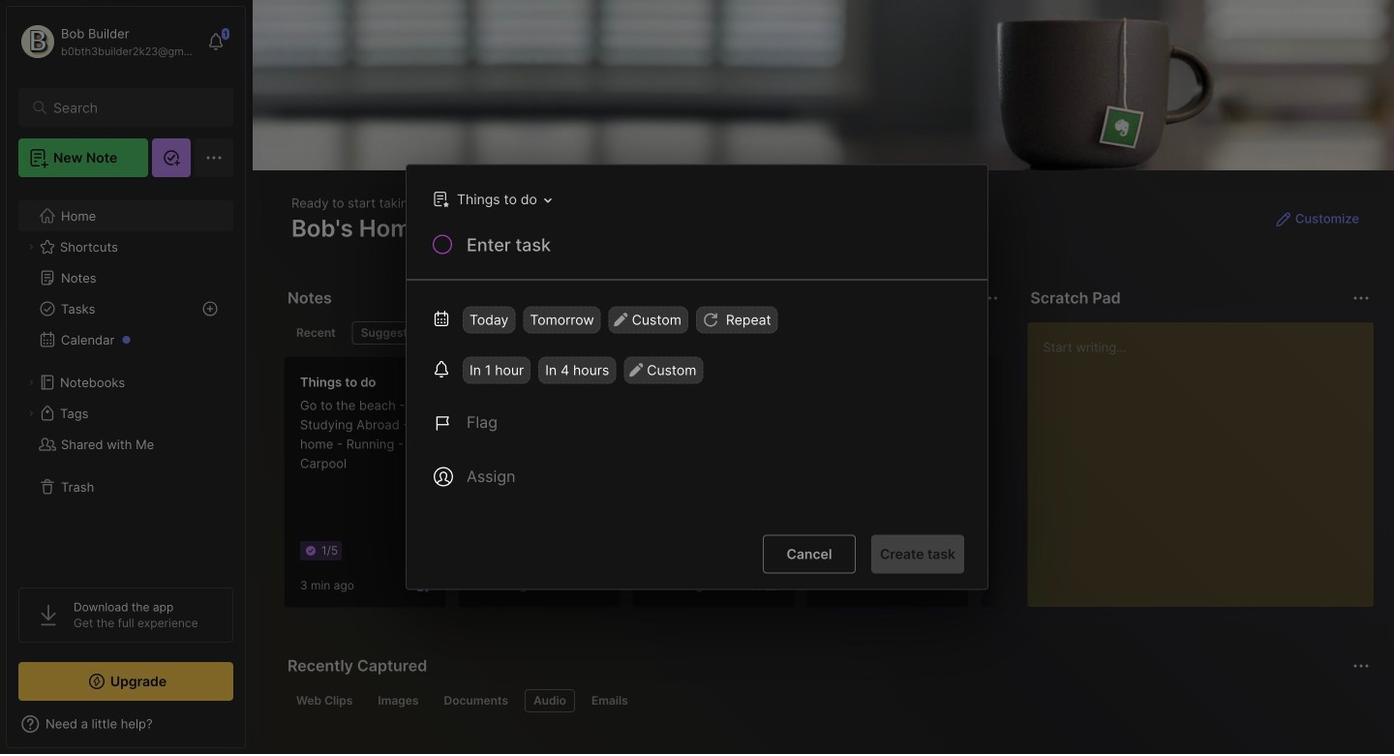 Task type: vqa. For each thing, say whether or not it's contained in the screenshot.
More actions "image"
no



Task type: describe. For each thing, give the bounding box(es) containing it.
none search field inside main element
[[53, 96, 208, 119]]

expand tags image
[[25, 408, 37, 419]]

Go to note or move task field
[[423, 185, 559, 214]]

Search text field
[[53, 99, 208, 117]]

1 tab list from the top
[[288, 322, 996, 345]]

main element
[[0, 0, 252, 755]]



Task type: locate. For each thing, give the bounding box(es) containing it.
0 vertical spatial tab list
[[288, 322, 996, 345]]

Start writing… text field
[[1043, 323, 1373, 592]]

tree
[[7, 189, 245, 570]]

tab
[[288, 322, 345, 345], [352, 322, 431, 345], [288, 690, 362, 713], [369, 690, 428, 713], [435, 690, 517, 713], [525, 690, 575, 713], [583, 690, 637, 713]]

2 tab list from the top
[[288, 690, 1368, 713]]

tab list
[[288, 322, 996, 345], [288, 690, 1368, 713]]

expand notebooks image
[[25, 377, 37, 388]]

None search field
[[53, 96, 208, 119]]

tree inside main element
[[7, 189, 245, 570]]

1 vertical spatial tab list
[[288, 690, 1368, 713]]

Enter task text field
[[465, 233, 965, 266]]

row group
[[284, 356, 1156, 620]]



